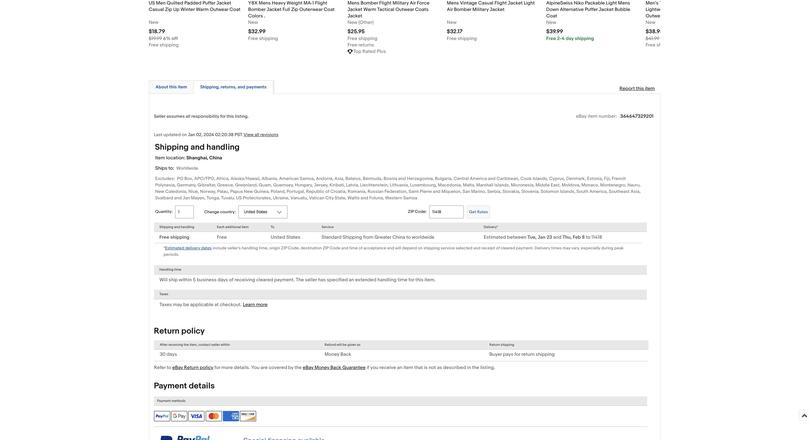 Task type: locate. For each thing, give the bounding box(es) containing it.
mens left vintage
[[447, 0, 459, 6]]

light left alpineswiss
[[524, 0, 535, 6]]

zip left code:
[[408, 210, 414, 215]]

new text field up $18.79 on the left of the page
[[149, 19, 159, 26]]

us left men
[[149, 0, 155, 6]]

1 vertical spatial more
[[222, 365, 233, 371]]

mens vintage casual flight jacket light air bomber military jacket
[[447, 0, 535, 12]]

new text field for $18.79
[[149, 19, 159, 26]]

casual down men
[[149, 6, 164, 12]]

0 horizontal spatial as
[[357, 343, 361, 347]]

30
[[160, 352, 166, 358]]

change
[[204, 210, 219, 215]]

shipping,
[[200, 84, 220, 90]]

tuvalu,
[[221, 196, 235, 201]]

periods.
[[164, 253, 179, 258]]

2 horizontal spatial ebay
[[577, 113, 587, 120]]

day
[[566, 35, 574, 42]]

2 taxes from the top
[[160, 302, 172, 308]]

after receiving the item, contact seller within
[[160, 343, 230, 347]]

free shipping text field for $32.99
[[248, 35, 278, 42]]

china right shanghai,
[[209, 155, 222, 161]]

zip down weight
[[291, 6, 299, 12]]

vintage
[[460, 0, 478, 6]]

2 vertical spatial jan
[[538, 235, 546, 241]]

mens up new (other) text box
[[348, 0, 360, 6]]

the right the in
[[472, 365, 480, 371]]

1 horizontal spatial may
[[563, 246, 571, 251]]

1 taxes from the top
[[160, 293, 169, 297]]

warm
[[196, 6, 209, 12], [364, 6, 377, 12]]

country:
[[220, 210, 236, 215]]

shipping left from
[[343, 235, 362, 241]]

2 vertical spatial islands,
[[560, 189, 576, 195]]

full-
[[705, 0, 714, 6]]

time
[[350, 246, 358, 251], [174, 268, 182, 272], [398, 278, 408, 284]]

$32.17 text field
[[447, 28, 463, 35]]

4 new text field from the left
[[547, 19, 557, 26]]

seller left has
[[305, 278, 317, 284]]

germany,
[[177, 183, 197, 188]]

new up $18.79 on the left of the page
[[149, 19, 159, 25]]

0 horizontal spatial free shipping text field
[[248, 35, 278, 42]]

ebay down 30 days
[[172, 365, 183, 371]]

flight up tactical
[[380, 0, 392, 6]]

zip left "code"
[[323, 246, 329, 251]]

free inside men's thin bomber jacket full-zip lightweight casual active sport coats outwear new $38.98 $41.99 free shipping
[[646, 42, 656, 48]]

flight right 1
[[315, 0, 328, 6]]

Free shipping text field
[[248, 35, 278, 42], [447, 35, 477, 42], [646, 42, 676, 48]]

2 warm from the left
[[364, 6, 377, 12]]

1 vertical spatial all
[[255, 132, 260, 138]]

zip up sport
[[714, 0, 721, 6]]

0 vertical spatial military
[[393, 0, 409, 6]]

2 coats from the left
[[718, 6, 732, 12]]

364647329201
[[621, 113, 654, 120]]

0 vertical spatial estimated
[[484, 235, 506, 241]]

2 horizontal spatial coat
[[547, 13, 558, 19]]

0 horizontal spatial return
[[154, 327, 180, 337]]

us men quilted padded puffer jacket casual zip up winter warm outwear coat
[[149, 0, 241, 12]]

air inside mens vintage casual flight jacket light air bomber military jacket
[[447, 6, 453, 12]]

coats for (other)
[[416, 6, 429, 12]]

and down romania,
[[361, 196, 369, 201]]

asia, up kiribati,
[[335, 176, 345, 182]]

1 horizontal spatial seller
[[305, 278, 317, 284]]

coats down force
[[416, 6, 429, 12]]

mens
[[259, 0, 271, 6], [348, 0, 360, 6], [447, 0, 459, 6], [619, 0, 631, 6]]

for up details
[[215, 365, 220, 371]]

flight inside y8x mens heavy weight ma-1 flight bomber jacket full zip outerwear coat colors . new $32.99 free shipping
[[315, 0, 328, 6]]

guam,
[[259, 183, 273, 188]]

1 vertical spatial money
[[315, 365, 330, 371]]

checkout.
[[220, 302, 242, 308]]

military inside mens vintage casual flight jacket light air bomber military jacket
[[473, 6, 489, 12]]

slovakia,
[[503, 189, 521, 195]]

coat inside y8x mens heavy weight ma-1 flight bomber jacket full zip outerwear coat colors . new $32.99 free shipping
[[324, 6, 335, 12]]

Free shipping text field
[[348, 35, 378, 42], [149, 42, 179, 48]]

more right learn
[[256, 302, 268, 308]]

military down vintage
[[473, 6, 489, 12]]

bomber inside men's thin bomber jacket full-zip lightweight casual active sport coats outwear new $38.98 $41.99 free shipping
[[670, 0, 688, 6]]

2 horizontal spatial casual
[[673, 6, 688, 12]]

military up tactical
[[393, 0, 409, 6]]

0 vertical spatial listing.
[[235, 114, 249, 119]]

malta,
[[463, 183, 476, 188]]

at
[[215, 302, 219, 308]]

asia,
[[335, 176, 345, 182], [631, 189, 641, 195]]

item left that
[[404, 365, 414, 371]]

casual inside us men quilted padded puffer jacket casual zip up winter warm outwear coat
[[149, 6, 164, 12]]

Quantity: text field
[[175, 206, 194, 219]]

0 vertical spatial shipping
[[155, 142, 189, 152]]

payment.
[[517, 246, 534, 251], [274, 278, 295, 284]]

1 horizontal spatial days
[[218, 278, 228, 284]]

the left 'item,'
[[184, 343, 189, 347]]

item inside button
[[178, 84, 187, 90]]

light inside mens vintage casual flight jacket light air bomber military jacket
[[524, 0, 535, 6]]

handling right extended
[[378, 278, 397, 284]]

all right assumes
[[186, 114, 191, 119]]

2 horizontal spatial return
[[490, 343, 500, 347]]

1 horizontal spatial the
[[295, 365, 302, 371]]

1 horizontal spatial islands,
[[533, 176, 549, 182]]

outwear inside mens bomber flight military air force jacket warm tactical outwear coats jacket new (other) $25.95 free shipping free returns
[[396, 6, 414, 12]]

2 horizontal spatial zip
[[714, 0, 721, 6]]

mens inside alpineswiss niko packable light mens down alternative puffer jacket bubble coat new $39.99 free 2-4 day shipping
[[619, 0, 631, 6]]

of up city on the top
[[326, 189, 330, 195]]

us
[[149, 0, 155, 6], [236, 196, 242, 201]]

ebay right by
[[303, 365, 314, 371]]

$32.99
[[248, 28, 266, 35]]

1 horizontal spatial us
[[236, 196, 242, 201]]

None text field
[[149, 35, 178, 42]]

to
[[407, 235, 411, 241], [586, 235, 591, 241], [167, 365, 171, 371]]

Top Rated Plus text field
[[354, 48, 386, 55]]

2 mens from the left
[[348, 0, 360, 6]]

2 horizontal spatial the
[[472, 365, 480, 371]]

1 horizontal spatial coat
[[324, 6, 335, 12]]

0 horizontal spatial casual
[[149, 6, 164, 12]]

montenegro,
[[601, 183, 627, 188]]

light
[[524, 0, 535, 6], [607, 0, 618, 6]]

handling left time,
[[242, 246, 258, 251]]

free down $19.99
[[149, 42, 159, 48]]

0 vertical spatial jan
[[188, 132, 195, 138]]

new text field down colors
[[248, 19, 258, 26]]

1 vertical spatial receiving
[[168, 343, 183, 347]]

4 mens from the left
[[619, 0, 631, 6]]

as right given
[[357, 343, 361, 347]]

0 vertical spatial puffer
[[203, 0, 216, 6]]

1 horizontal spatial time
[[350, 246, 358, 251]]

0 horizontal spatial islands,
[[495, 183, 510, 188]]

free shipping text field down $25.95
[[348, 35, 378, 42]]

3 flight from the left
[[495, 0, 507, 6]]

1 warm from the left
[[196, 6, 209, 12]]

handling inside include seller's handling time, origin zip code, destination zip code and time of acceptance and will depend on shipping service selected and receipt of cleared payment. delivery times may vary, especially during peak periods.
[[242, 246, 258, 251]]

item left 'number:' at the top of the page
[[588, 113, 598, 120]]

of right business
[[229, 278, 234, 284]]

money down refund
[[325, 352, 340, 358]]

new inside men's thin bomber jacket full-zip lightweight casual active sport coats outwear new $38.98 $41.99 free shipping
[[646, 19, 656, 25]]

New (Other) text field
[[348, 19, 374, 26]]

0 horizontal spatial to
[[167, 365, 171, 371]]

$39.99 text field
[[547, 28, 564, 35]]

to right the 8
[[586, 235, 591, 241]]

1 vertical spatial islands,
[[495, 183, 510, 188]]

an right receive
[[398, 365, 403, 371]]

packable
[[585, 0, 606, 6]]

money down the money back
[[315, 365, 330, 371]]

return policy
[[154, 327, 205, 337]]

cyprus,
[[550, 176, 566, 182]]

coat inside us men quilted padded puffer jacket casual zip up winter warm outwear coat
[[230, 6, 241, 12]]

new up $32.17 on the top right
[[447, 19, 457, 25]]

time inside include seller's handling time, origin zip code, destination zip code and time of acceptance and will depend on shipping service selected and receipt of cleared payment. delivery times may vary, especially during peak periods.
[[350, 246, 358, 251]]

visa image
[[189, 412, 205, 422]]

will
[[160, 278, 168, 284]]

0 vertical spatial china
[[209, 155, 222, 161]]

payment. left the
[[274, 278, 295, 284]]

tab list containing about this item
[[149, 79, 661, 94]]

item for about this item
[[178, 84, 187, 90]]

romania,
[[348, 189, 367, 195]]

coats for $38.98
[[718, 6, 732, 12]]

report this item link
[[617, 82, 659, 95]]

as
[[357, 343, 361, 347], [437, 365, 443, 371]]

quilted
[[167, 0, 183, 6]]

free down $32.17 on the top right
[[447, 35, 457, 42]]

none text field containing $19.99
[[149, 35, 178, 42]]

1 horizontal spatial warm
[[364, 6, 377, 12]]

refund will be given as
[[325, 343, 361, 347]]

02,
[[196, 132, 203, 138]]

free up * on the bottom left
[[160, 235, 169, 241]]

last
[[154, 132, 163, 138]]

outwear
[[210, 6, 229, 12], [396, 6, 414, 12], [646, 13, 665, 19]]

New text field
[[646, 19, 656, 26]]

zip code:
[[408, 210, 427, 215]]

jan
[[188, 132, 195, 138], [183, 196, 190, 201], [538, 235, 546, 241]]

free
[[248, 35, 258, 42], [348, 35, 358, 42], [447, 35, 457, 42], [547, 35, 557, 42], [149, 42, 159, 48], [348, 42, 358, 48], [646, 42, 656, 48], [160, 235, 169, 241], [217, 235, 227, 241]]

alpineswiss
[[547, 0, 573, 6]]

new down colors
[[248, 19, 258, 25]]

2 horizontal spatial flight
[[495, 0, 507, 6]]

shipping and handling
[[155, 142, 240, 152], [160, 225, 194, 229]]

return for return shipping
[[490, 343, 500, 347]]

us inside us men quilted padded puffer jacket casual zip up winter warm outwear coat
[[149, 0, 155, 6]]

1 vertical spatial return
[[490, 343, 500, 347]]

$18.79 text field
[[149, 28, 165, 35]]

quantity:
[[155, 210, 173, 215]]

be for given
[[343, 343, 347, 347]]

0 vertical spatial will
[[395, 246, 402, 251]]

payment. down 'tue,'
[[517, 246, 534, 251]]

1 vertical spatial air
[[447, 6, 453, 12]]

item for each additional item
[[242, 225, 249, 229]]

puffer down packable
[[585, 6, 598, 12]]

shipping inside alpineswiss niko packable light mens down alternative puffer jacket bubble coat new $39.99 free 2-4 day shipping
[[575, 35, 595, 42]]

new up svalbard
[[155, 189, 164, 195]]

0 vertical spatial shipping and handling
[[155, 142, 240, 152]]

warm inside us men quilted padded puffer jacket casual zip up winter warm outwear coat
[[196, 6, 209, 12]]

may left applicable
[[173, 302, 182, 308]]

shipping inside y8x mens heavy weight ma-1 flight bomber jacket full zip outerwear coat colors . new $32.99 free shipping
[[259, 35, 278, 42]]

3 new text field from the left
[[447, 19, 457, 26]]

receiving up learn
[[235, 278, 255, 284]]

0 horizontal spatial ebay
[[172, 365, 183, 371]]

shipping and handling up shanghai,
[[155, 142, 240, 152]]

service
[[322, 225, 334, 229]]

0 vertical spatial as
[[357, 343, 361, 347]]

$32.17
[[447, 28, 463, 35]]

1 flight from the left
[[315, 0, 328, 6]]

flight inside mens bomber flight military air force jacket warm tactical outwear coats jacket new (other) $25.95 free shipping free returns
[[380, 0, 392, 6]]

shipping down the $32.17 text field
[[458, 35, 477, 42]]

policy up 'item,'
[[181, 327, 205, 337]]

mens inside mens bomber flight military air force jacket warm tactical outwear coats jacket new (other) $25.95 free shipping free returns
[[348, 0, 360, 6]]

about this item button
[[156, 84, 187, 90]]

2 horizontal spatial free shipping text field
[[646, 42, 676, 48]]

free shipping text field for $32.17
[[447, 35, 477, 42]]

shipping and handling up free shipping
[[160, 225, 194, 229]]

2 vertical spatial return
[[184, 365, 199, 371]]

palau,
[[217, 189, 229, 195]]

and
[[238, 84, 245, 90], [191, 142, 205, 152], [399, 176, 406, 182], [488, 176, 496, 182], [433, 189, 441, 195], [174, 196, 182, 201], [361, 196, 369, 201], [174, 225, 180, 229], [554, 235, 562, 241], [342, 246, 349, 251], [387, 246, 395, 251], [474, 246, 481, 251]]

light inside alpineswiss niko packable light mens down alternative puffer jacket bubble coat new $39.99 free 2-4 day shipping
[[607, 0, 618, 6]]

free shipping text field down 6%
[[149, 42, 179, 48]]

and inside shipping, returns, and payments button
[[238, 84, 245, 90]]

extended
[[356, 278, 377, 284]]

cleared inside include seller's handling time, origin zip code, destination zip code and time of acceptance and will depend on shipping service selected and receipt of cleared payment. delivery times may vary, especially during peak periods.
[[501, 246, 516, 251]]

within left 5
[[179, 278, 192, 284]]

coat
[[230, 6, 241, 12], [324, 6, 335, 12], [547, 13, 558, 19]]

0 horizontal spatial coats
[[416, 6, 429, 12]]

warm down padded
[[196, 6, 209, 12]]

2 light from the left
[[607, 0, 618, 6]]

free inside y8x mens heavy weight ma-1 flight bomber jacket full zip outerwear coat colors . new $32.99 free shipping
[[248, 35, 258, 42]]

shipping down the worldwide
[[424, 246, 440, 251]]

ma-
[[304, 0, 313, 6]]

New text field
[[149, 19, 159, 26], [248, 19, 258, 26], [447, 19, 457, 26], [547, 19, 557, 26]]

0 horizontal spatial outwear
[[210, 6, 229, 12]]

1 horizontal spatial an
[[398, 365, 403, 371]]

worldwide
[[177, 166, 198, 171]]

destination
[[301, 246, 322, 251]]

0 vertical spatial air
[[410, 0, 416, 6]]

0 vertical spatial all
[[186, 114, 191, 119]]

mens inside y8x mens heavy weight ma-1 flight bomber jacket full zip outerwear coat colors . new $32.99 free shipping
[[259, 0, 271, 6]]

1 horizontal spatial puffer
[[585, 6, 598, 12]]

shipping right return
[[536, 352, 555, 358]]

0 horizontal spatial time
[[174, 268, 182, 272]]

0 vertical spatial an
[[349, 278, 354, 284]]

business
[[197, 278, 217, 284]]

coats inside men's thin bomber jacket full-zip lightweight casual active sport coats outwear new $38.98 $41.99 free shipping
[[718, 6, 732, 12]]

coat for us men quilted padded puffer jacket casual zip up winter warm outwear coat
[[230, 6, 241, 12]]

23
[[547, 235, 553, 241]]

0 vertical spatial return
[[154, 327, 180, 337]]

jacket inside men's thin bomber jacket full-zip lightweight casual active sport coats outwear new $38.98 $41.99 free shipping
[[689, 0, 704, 6]]

1 new text field from the left
[[149, 19, 159, 26]]

1 horizontal spatial all
[[255, 132, 260, 138]]

0 vertical spatial may
[[563, 246, 571, 251]]

receive
[[380, 365, 396, 371]]

1 horizontal spatial casual
[[479, 0, 494, 6]]

warm up the (other)
[[364, 6, 377, 12]]

0 vertical spatial receiving
[[235, 278, 255, 284]]

bomber up tactical
[[361, 0, 378, 6]]

down
[[547, 6, 559, 12]]

islands, down caribbean,
[[495, 183, 510, 188]]

shipping down 6%
[[160, 42, 179, 48]]

air left force
[[410, 0, 416, 6]]

monaco,
[[582, 183, 600, 188]]

latvia,
[[346, 183, 359, 188]]

outwear inside men's thin bomber jacket full-zip lightweight casual active sport coats outwear new $38.98 $41.99 free shipping
[[646, 13, 665, 19]]

zip inside us men quilted padded puffer jacket casual zip up winter warm outwear coat
[[165, 6, 172, 12]]

especially
[[582, 246, 601, 251]]

0 vertical spatial be
[[183, 302, 189, 308]]

0 horizontal spatial listing.
[[235, 114, 249, 119]]

zip inside y8x mens heavy weight ma-1 flight bomber jacket full zip outerwear coat colors . new $32.99 free shipping
[[291, 6, 299, 12]]

0 horizontal spatial within
[[179, 278, 192, 284]]

1 vertical spatial back
[[331, 365, 342, 371]]

back down the money back
[[331, 365, 342, 371]]

on inside include seller's handling time, origin zip code, destination zip code and time of acceptance and will depend on shipping service selected and receipt of cleared payment. delivery times may vary, especially during peak periods.
[[418, 246, 423, 251]]

0 horizontal spatial flight
[[315, 0, 328, 6]]

shipping up free shipping
[[160, 225, 173, 229]]

2 new text field from the left
[[248, 19, 258, 26]]

american express image
[[223, 412, 239, 422]]

tab list
[[149, 79, 661, 94]]

casual right vintage
[[479, 0, 494, 6]]

may left vary, at the right of page
[[563, 246, 571, 251]]

1 vertical spatial china
[[393, 235, 406, 241]]

0 horizontal spatial asia,
[[335, 176, 345, 182]]

new up $25.95 text field
[[348, 19, 358, 25]]

fiji,
[[605, 176, 611, 182]]

$41.99 text field
[[646, 35, 676, 42]]

1 horizontal spatial light
[[607, 0, 618, 6]]

1 vertical spatial listing.
[[481, 365, 495, 371]]

1 horizontal spatial outwear
[[396, 6, 414, 12]]

1 coats from the left
[[416, 6, 429, 12]]

item,
[[190, 343, 198, 347]]

payment left methods
[[157, 400, 171, 404]]

0 horizontal spatial military
[[393, 0, 409, 6]]

new text field up $39.99
[[547, 19, 557, 26]]

Free returns text field
[[348, 42, 374, 48]]

outwear down lightweight
[[646, 13, 665, 19]]

0 horizontal spatial seller
[[212, 343, 220, 347]]

2 flight from the left
[[380, 0, 392, 6]]

1 horizontal spatial on
[[418, 246, 423, 251]]

0 horizontal spatial light
[[524, 0, 535, 6]]

return
[[522, 352, 535, 358]]

new text field up $32.17 on the top right
[[447, 19, 457, 26]]

0 horizontal spatial payment.
[[274, 278, 295, 284]]

return for return policy
[[154, 327, 180, 337]]

0 horizontal spatial cleared
[[257, 278, 273, 284]]

item right additional
[[242, 225, 249, 229]]

rates
[[478, 210, 488, 215]]

1 horizontal spatial payment.
[[517, 246, 534, 251]]

zip left up
[[165, 6, 172, 12]]

jacket
[[217, 0, 231, 6], [508, 0, 523, 6], [689, 0, 704, 6], [267, 6, 282, 12], [348, 6, 363, 12], [490, 6, 505, 12], [599, 6, 614, 12], [348, 13, 363, 19]]

full
[[283, 6, 290, 12]]

1 vertical spatial payment.
[[274, 278, 295, 284]]

1 light from the left
[[524, 0, 535, 6]]

11418
[[592, 235, 603, 241]]

item for report this item
[[646, 86, 655, 92]]

jan down niue,
[[183, 196, 190, 201]]

1 horizontal spatial to
[[407, 235, 411, 241]]

3 mens from the left
[[447, 0, 459, 6]]

1 horizontal spatial military
[[473, 6, 489, 12]]

outwear inside us men quilted padded puffer jacket casual zip up winter warm outwear coat
[[210, 6, 229, 12]]

bomber right "thin"
[[670, 0, 688, 6]]

united states
[[271, 235, 301, 241]]

jacket inside alpineswiss niko packable light mens down alternative puffer jacket bubble coat new $39.99 free 2-4 day shipping
[[599, 6, 614, 12]]

heavy
[[272, 0, 286, 6]]

sport
[[705, 6, 717, 12]]

include
[[213, 246, 227, 251]]

on right the updated at the left top of page
[[182, 132, 187, 138]]

1 vertical spatial an
[[398, 365, 403, 371]]

payments
[[246, 84, 267, 90]]

air
[[410, 0, 416, 6], [447, 6, 453, 12]]

seller assumes all responsibility for this listing.
[[154, 114, 249, 119]]

free down $25.95
[[348, 35, 358, 42]]

return up the buyer
[[490, 343, 500, 347]]

payment up payment methods
[[154, 382, 187, 392]]

islands, up 'middle'
[[533, 176, 549, 182]]

this
[[169, 84, 177, 90], [637, 86, 645, 92], [227, 114, 234, 119], [416, 278, 424, 284]]

location:
[[166, 155, 186, 161]]

outwear right winter
[[210, 6, 229, 12]]

shipping inside men's thin bomber jacket full-zip lightweight casual active sport coats outwear new $38.98 $41.99 free shipping
[[657, 42, 676, 48]]

0 horizontal spatial days
[[167, 352, 177, 358]]

free down $39.99
[[547, 35, 557, 42]]

to right refer
[[167, 365, 171, 371]]

1 vertical spatial military
[[473, 6, 489, 12]]

discover image
[[240, 412, 256, 422]]

item right 'about'
[[178, 84, 187, 90]]

seller
[[305, 278, 317, 284], [212, 343, 220, 347]]

time left the item.
[[398, 278, 408, 284]]

times
[[552, 246, 562, 251]]

new text field for $32.17
[[447, 19, 457, 26]]

0 horizontal spatial receiving
[[168, 343, 183, 347]]

1 vertical spatial on
[[418, 246, 423, 251]]

1 horizontal spatial air
[[447, 6, 453, 12]]

coats inside mens bomber flight military air force jacket warm tactical outwear coats jacket new (other) $25.95 free shipping free returns
[[416, 6, 429, 12]]

item right report
[[646, 86, 655, 92]]

kiribati,
[[330, 183, 345, 188]]

1 mens from the left
[[259, 0, 271, 6]]

cleared
[[501, 246, 516, 251], [257, 278, 273, 284]]

for right responsibility at the left of page
[[220, 114, 226, 119]]

master card image
[[206, 412, 222, 422]]

shipping up * estimated delivery dates
[[170, 235, 190, 241]]

tonga,
[[207, 196, 220, 201]]

02:20:38
[[215, 132, 234, 138]]



Task type: vqa. For each thing, say whether or not it's contained in the screenshot.
more
yes



Task type: describe. For each thing, give the bounding box(es) containing it.
new down greenland,
[[244, 189, 253, 195]]

0 vertical spatial asia,
[[335, 176, 345, 182]]

0 horizontal spatial on
[[182, 132, 187, 138]]

new text field for $39.99
[[547, 19, 557, 26]]

learn
[[243, 302, 255, 308]]

jan for last
[[188, 132, 195, 138]]

military inside mens bomber flight military air force jacket warm tactical outwear coats jacket new (other) $25.95 free shipping free returns
[[393, 0, 409, 6]]

and up free shipping
[[174, 225, 180, 229]]

caribbean,
[[497, 176, 520, 182]]

rated
[[363, 48, 376, 55]]

new inside y8x mens heavy weight ma-1 flight bomber jacket full zip outerwear coat colors . new $32.99 free shipping
[[248, 19, 258, 25]]

bosnia
[[384, 176, 398, 182]]

y8x mens heavy weight ma-1 flight bomber jacket full zip outerwear coat colors . new $32.99 free shipping
[[248, 0, 335, 42]]

and up shanghai,
[[191, 142, 205, 152]]

jacket inside us men quilted padded puffer jacket casual zip up winter warm outwear coat
[[217, 0, 231, 6]]

and down greater
[[387, 246, 395, 251]]

winter
[[181, 6, 195, 12]]

1 vertical spatial within
[[221, 343, 230, 347]]

1 vertical spatial may
[[173, 302, 182, 308]]

delivery*
[[484, 225, 498, 229]]

1 horizontal spatial ebay
[[303, 365, 314, 371]]

of right "receipt"
[[497, 246, 500, 251]]

be for applicable
[[183, 302, 189, 308]]

returns,
[[221, 84, 237, 90]]

$38.98 text field
[[646, 28, 664, 35]]

casual inside mens vintage casual flight jacket light air bomber military jacket
[[479, 0, 494, 6]]

2 horizontal spatial zip
[[408, 210, 414, 215]]

free up top
[[348, 42, 358, 48]]

and left "receipt"
[[474, 246, 481, 251]]

1
[[313, 0, 314, 6]]

outwear for us men quilted padded puffer jacket casual zip up winter warm outwear coat
[[210, 6, 229, 12]]

0 horizontal spatial free shipping text field
[[149, 42, 179, 48]]

.
[[264, 13, 265, 19]]

shipping inside mens bomber flight military air force jacket warm tactical outwear coats jacket new (other) $25.95 free shipping free returns
[[359, 35, 378, 42]]

0 vertical spatial back
[[341, 352, 352, 358]]

are
[[261, 365, 268, 371]]

0 horizontal spatial china
[[209, 155, 222, 161]]

2 vertical spatial time
[[398, 278, 408, 284]]

handling time
[[160, 268, 182, 272]]

and right '23'
[[554, 235, 562, 241]]

for left the item.
[[409, 278, 415, 284]]

0 vertical spatial days
[[218, 278, 228, 284]]

san
[[463, 189, 471, 195]]

jan for estimated
[[538, 235, 546, 241]]

payment for payment methods
[[157, 400, 171, 404]]

mens inside mens vintage casual flight jacket light air bomber military jacket
[[447, 0, 459, 6]]

american
[[279, 176, 299, 182]]

flight inside mens vintage casual flight jacket light air bomber military jacket
[[495, 0, 507, 6]]

alaska/hawaii,
[[231, 176, 261, 182]]

each
[[217, 225, 225, 229]]

$39.99
[[547, 28, 564, 35]]

2 horizontal spatial to
[[586, 235, 591, 241]]

casual inside men's thin bomber jacket full-zip lightweight casual active sport coats outwear new $38.98 $41.99 free shipping
[[673, 6, 688, 12]]

worldwide
[[412, 235, 435, 241]]

of left acceptance in the left bottom of the page
[[359, 246, 363, 251]]

guarantee
[[343, 365, 366, 371]]

1 vertical spatial shipping
[[160, 225, 173, 229]]

handling down 02:20:38
[[207, 142, 240, 152]]

free inside new $32.17 free shipping
[[447, 35, 457, 42]]

standard shipping from greater china to worldwide
[[322, 235, 435, 241]]

1 vertical spatial policy
[[200, 365, 214, 371]]

returns
[[359, 42, 374, 48]]

standard
[[322, 235, 342, 241]]

0 horizontal spatial zip
[[281, 246, 287, 251]]

niko
[[574, 0, 584, 6]]

wallis
[[348, 196, 360, 201]]

us inside po box, apo/fpo, africa, alaska/hawaii, albania, american samoa, andorra, asia, belarus, bermuda, bosnia and herzegovina, bulgaria, central america and caribbean, cook islands, cyprus, denmark, estonia, fiji, french polynesia, germany, gibraltar, greece, greenland, guam, guernsey, hungary, jersey, kiribati, latvia, liechtenstein, lithuania, luxembourg, macedonia, malta, marshall islands, micronesia, middle east, moldova, monaco, montenegro, nauru, new caledonia, niue, norway, palau, papua new guinea, poland, portugal, republic of croatia, romania, russian federation, saint pierre and miquelon, san marino, serbia, slovakia, slovenia, solomon islands, south america, southeast asia, svalbard and jan mayen, tonga, tuvalu, us protectorates, ukraine, vanuatu, vatican city state, wallis and futuna, western samoa
[[236, 196, 242, 201]]

1 horizontal spatial as
[[437, 365, 443, 371]]

bomber inside mens bomber flight military air force jacket warm tactical outwear coats jacket new (other) $25.95 free shipping free returns
[[361, 0, 378, 6]]

federation,
[[385, 189, 408, 195]]

jan inside po box, apo/fpo, africa, alaska/hawaii, albania, american samoa, andorra, asia, belarus, bermuda, bosnia and herzegovina, bulgaria, central america and caribbean, cook islands, cyprus, denmark, estonia, fiji, french polynesia, germany, gibraltar, greece, greenland, guam, guernsey, hungary, jersey, kiribati, latvia, liechtenstein, lithuania, luxembourg, macedonia, malta, marshall islands, micronesia, middle east, moldova, monaco, montenegro, nauru, new caledonia, niue, norway, palau, papua new guinea, poland, portugal, republic of croatia, romania, russian federation, saint pierre and miquelon, san marino, serbia, slovakia, slovenia, solomon islands, south america, southeast asia, svalbard and jan mayen, tonga, tuvalu, us protectorates, ukraine, vanuatu, vatican city state, wallis and futuna, western samoa
[[183, 196, 190, 201]]

given
[[348, 343, 356, 347]]

$25.95 text field
[[348, 28, 365, 35]]

tue,
[[528, 235, 537, 241]]

pierre
[[420, 189, 432, 195]]

to:
[[169, 165, 174, 172]]

after
[[160, 343, 168, 347]]

1 horizontal spatial receiving
[[235, 278, 255, 284]]

puffer inside us men quilted padded puffer jacket casual zip up winter warm outwear coat
[[203, 0, 216, 6]]

for right pays
[[515, 352, 521, 358]]

belarus,
[[346, 176, 362, 182]]

ship
[[169, 278, 178, 284]]

micronesia,
[[511, 183, 535, 188]]

30 days
[[160, 352, 177, 358]]

shipping inside the new $18.79 $19.99 6% off free shipping
[[160, 42, 179, 48]]

0 horizontal spatial an
[[349, 278, 354, 284]]

1 vertical spatial days
[[167, 352, 177, 358]]

1 horizontal spatial return
[[184, 365, 199, 371]]

bomber inside mens vintage casual flight jacket light air bomber military jacket
[[454, 6, 472, 12]]

shipping, returns, and payments
[[200, 84, 267, 90]]

you
[[371, 365, 379, 371]]

macedonia,
[[438, 183, 462, 188]]

and up lithuania,
[[399, 176, 406, 182]]

will inside include seller's handling time, origin zip code, destination zip code and time of acceptance and will depend on shipping service selected and receipt of cleared payment. delivery times may vary, especially during peak periods.
[[395, 246, 402, 251]]

lithuania,
[[390, 183, 409, 188]]

specified
[[327, 278, 348, 284]]

top rated plus
[[354, 48, 386, 55]]

new inside the new $18.79 $19.99 6% off free shipping
[[149, 19, 159, 25]]

outwear for men's thin bomber jacket full-zip lightweight casual active sport coats outwear new $38.98 $41.99 free shipping
[[646, 13, 665, 19]]

new inside mens bomber flight military air force jacket warm tactical outwear coats jacket new (other) $25.95 free shipping free returns
[[348, 19, 358, 25]]

0 vertical spatial policy
[[181, 327, 205, 337]]

jacket inside y8x mens heavy weight ma-1 flight bomber jacket full zip outerwear coat colors . new $32.99 free shipping
[[267, 6, 282, 12]]

has
[[318, 278, 326, 284]]

1 vertical spatial shipping and handling
[[160, 225, 194, 229]]

Free 2-4 day shipping text field
[[547, 35, 595, 42]]

shipping inside new $32.17 free shipping
[[458, 35, 477, 42]]

taxes for taxes may be applicable at checkout. learn more
[[160, 302, 172, 308]]

0 vertical spatial money
[[325, 352, 340, 358]]

(other)
[[359, 19, 374, 25]]

box,
[[185, 176, 193, 182]]

handling down quantity: text box
[[181, 225, 194, 229]]

warm inside mens bomber flight military air force jacket warm tactical outwear coats jacket new (other) $25.95 free shipping free returns
[[364, 6, 377, 12]]

shanghai,
[[187, 155, 208, 161]]

item location: shanghai, china
[[155, 155, 222, 161]]

state,
[[335, 196, 347, 201]]

alpineswiss niko packable light mens down alternative puffer jacket bubble coat new $39.99 free 2-4 day shipping
[[547, 0, 631, 42]]

free down each
[[217, 235, 227, 241]]

french
[[612, 176, 626, 182]]

include seller's handling time, origin zip code, destination zip code and time of acceptance and will depend on shipping service selected and receipt of cleared payment. delivery times may vary, especially during peak periods.
[[164, 246, 624, 258]]

this inside button
[[169, 84, 177, 90]]

and right "code"
[[342, 246, 349, 251]]

view all revisions link
[[243, 132, 279, 138]]

new inside new $32.17 free shipping
[[447, 19, 457, 25]]

2024
[[204, 132, 214, 138]]

ebay return policy link
[[172, 365, 214, 371]]

of inside po box, apo/fpo, africa, alaska/hawaii, albania, american samoa, andorra, asia, belarus, bermuda, bosnia and herzegovina, bulgaria, central america and caribbean, cook islands, cyprus, denmark, estonia, fiji, french polynesia, germany, gibraltar, greece, greenland, guam, guernsey, hungary, jersey, kiribati, latvia, liechtenstein, lithuania, luxembourg, macedonia, malta, marshall islands, micronesia, middle east, moldova, monaco, montenegro, nauru, new caledonia, niue, norway, palau, papua new guinea, poland, portugal, republic of croatia, romania, russian federation, saint pierre and miquelon, san marino, serbia, slovakia, slovenia, solomon islands, south america, southeast asia, svalbard and jan mayen, tonga, tuvalu, us protectorates, ukraine, vanuatu, vatican city state, wallis and futuna, western samoa
[[326, 189, 330, 195]]

shipping up pays
[[501, 343, 515, 347]]

shipping inside include seller's handling time, origin zip code, destination zip code and time of acceptance and will depend on shipping service selected and receipt of cleared payment. delivery times may vary, especially during peak periods.
[[424, 246, 440, 251]]

service
[[441, 246, 455, 251]]

2 vertical spatial shipping
[[343, 235, 362, 241]]

0 horizontal spatial the
[[184, 343, 189, 347]]

1 vertical spatial seller
[[212, 343, 220, 347]]

puffer inside alpineswiss niko packable light mens down alternative puffer jacket bubble coat new $39.99 free 2-4 day shipping
[[585, 6, 598, 12]]

1 horizontal spatial listing.
[[481, 365, 495, 371]]

coat inside alpineswiss niko packable light mens down alternative puffer jacket bubble coat new $39.99 free 2-4 day shipping
[[547, 13, 558, 19]]

$32.99 text field
[[248, 28, 266, 35]]

code
[[330, 246, 341, 251]]

google pay image
[[171, 412, 187, 422]]

guernsey,
[[274, 183, 294, 188]]

bermuda,
[[363, 176, 383, 182]]

and down caledonia,
[[174, 196, 182, 201]]

get rates button
[[468, 206, 490, 219]]

responsibility
[[192, 114, 219, 119]]

new inside alpineswiss niko packable light mens down alternative puffer jacket bubble coat new $39.99 free 2-4 day shipping
[[547, 19, 557, 25]]

0 horizontal spatial estimated
[[165, 246, 184, 251]]

0 horizontal spatial more
[[222, 365, 233, 371]]

0 vertical spatial more
[[256, 302, 268, 308]]

payment. inside include seller's handling time, origin zip code, destination zip code and time of acceptance and will depend on shipping service selected and receipt of cleared payment. delivery times may vary, especially during peak periods.
[[517, 246, 534, 251]]

code,
[[288, 246, 300, 251]]

bomber inside y8x mens heavy weight ma-1 flight bomber jacket full zip outerwear coat colors . new $32.99 free shipping
[[248, 6, 266, 12]]

will ship within 5 business days of receiving cleared payment. the seller has specified an extended handling time for this item.
[[160, 278, 436, 284]]

origin
[[270, 246, 280, 251]]

refer
[[154, 365, 166, 371]]

refund
[[325, 343, 336, 347]]

padded
[[184, 0, 202, 6]]

between
[[508, 235, 527, 241]]

estimated between tue, jan 23 and thu, feb 8 to 11418
[[484, 235, 603, 241]]

zip inside men's thin bomber jacket full-zip lightweight casual active sport coats outwear new $38.98 $41.99 free shipping
[[714, 0, 721, 6]]

*
[[164, 246, 165, 251]]

mayen,
[[191, 196, 206, 201]]

croatia,
[[331, 189, 347, 195]]

denmark,
[[567, 176, 587, 182]]

lightweight
[[646, 6, 672, 12]]

1 vertical spatial will
[[337, 343, 342, 347]]

thin
[[660, 0, 669, 6]]

caledonia,
[[165, 189, 188, 195]]

payment for payment details
[[154, 382, 187, 392]]

and up marshall
[[488, 176, 496, 182]]

1 vertical spatial time
[[174, 268, 182, 272]]

0 horizontal spatial all
[[186, 114, 191, 119]]

and right pierre
[[433, 189, 441, 195]]

air inside mens bomber flight military air force jacket warm tactical outwear coats jacket new (other) $25.95 free shipping free returns
[[410, 0, 416, 6]]

new text field for $32.99
[[248, 19, 258, 26]]

top
[[354, 48, 362, 55]]

this up 02:20:38
[[227, 114, 234, 119]]

this left the item.
[[416, 278, 424, 284]]

taxes for taxes
[[160, 293, 169, 297]]

united
[[271, 235, 286, 241]]

1 horizontal spatial free shipping text field
[[348, 35, 378, 42]]

ships
[[155, 165, 168, 172]]

coat for y8x mens heavy weight ma-1 flight bomber jacket full zip outerwear coat colors . new $32.99 free shipping
[[324, 6, 335, 12]]

ZIP Code: text field
[[430, 206, 464, 219]]

feb
[[573, 235, 581, 241]]

1 vertical spatial cleared
[[257, 278, 273, 284]]

paypal image
[[154, 412, 170, 422]]

1 horizontal spatial asia,
[[631, 189, 641, 195]]

southeast
[[609, 189, 630, 195]]

free inside alpineswiss niko packable light mens down alternative puffer jacket bubble coat new $39.99 free 2-4 day shipping
[[547, 35, 557, 42]]

1 horizontal spatial zip
[[323, 246, 329, 251]]

may inside include seller's handling time, origin zip code, destination zip code and time of acceptance and will depend on shipping service selected and receipt of cleared payment. delivery times may vary, especially during peak periods.
[[563, 246, 571, 251]]

view
[[244, 132, 254, 138]]

this right report
[[637, 86, 645, 92]]

south
[[577, 189, 589, 195]]

shipping, returns, and payments button
[[200, 84, 267, 90]]

colors
[[248, 13, 263, 19]]

details.
[[234, 365, 250, 371]]

1 horizontal spatial estimated
[[484, 235, 506, 241]]

miquelon,
[[442, 189, 462, 195]]

free shipping
[[160, 235, 190, 241]]

free inside the new $18.79 $19.99 6% off free shipping
[[149, 42, 159, 48]]

estimated delivery dates link
[[165, 245, 212, 252]]

applicable
[[190, 302, 214, 308]]

0 vertical spatial seller
[[305, 278, 317, 284]]

0 vertical spatial within
[[179, 278, 192, 284]]



